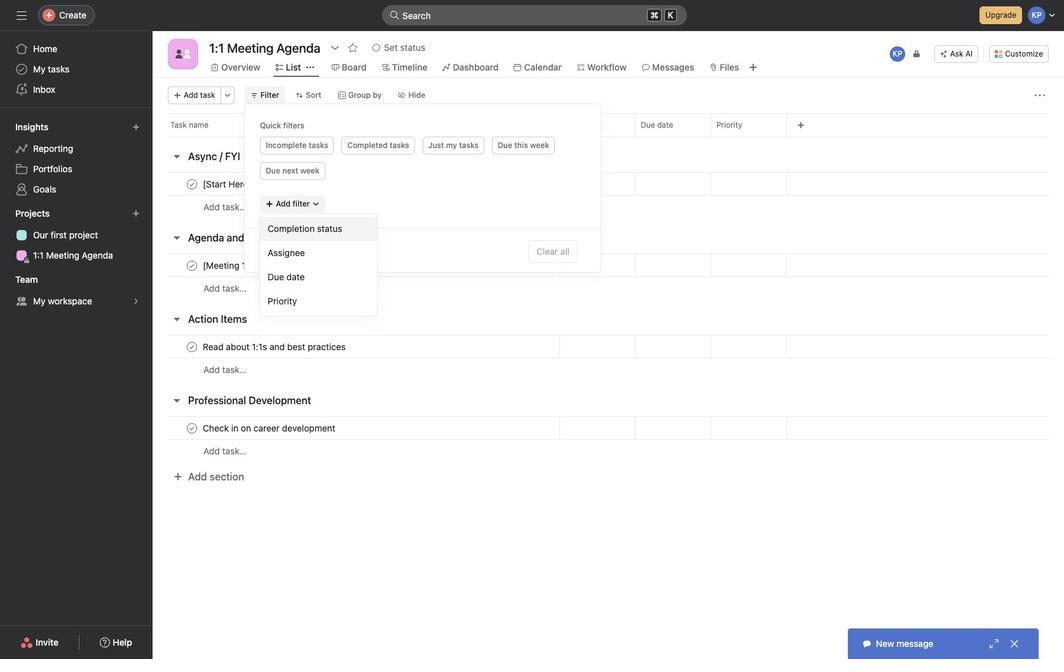 Task type: locate. For each thing, give the bounding box(es) containing it.
hide
[[409, 90, 425, 100]]

1 add task… row from the top
[[153, 195, 1064, 219]]

task… for the add task… button within header async / fyi tree grid
[[222, 202, 247, 212]]

add up add section button
[[203, 446, 220, 457]]

tasks right my
[[459, 141, 479, 150]]

collapse task list for this group image left "async"
[[172, 151, 182, 162]]

task name text field down fyi
[[200, 178, 296, 190]]

2 vertical spatial task name text field
[[200, 422, 339, 435]]

task… inside header action items 'tree grid'
[[222, 364, 247, 375]]

mark complete checkbox inside [meeting 1] mm/dd/yy cell
[[184, 258, 200, 273]]

status inside menu item
[[317, 223, 342, 234]]

prominent image
[[390, 10, 400, 20]]

1 horizontal spatial status
[[400, 42, 426, 53]]

due date down the messages link
[[641, 120, 673, 130]]

add task… button inside header agenda and notes tree grid
[[203, 282, 247, 296]]

1 horizontal spatial week
[[530, 141, 549, 150]]

fyi
[[225, 151, 240, 162]]

None text field
[[206, 36, 324, 59]]

add up 'professional'
[[203, 364, 220, 375]]

collapse task list for this group image
[[172, 314, 182, 324], [172, 396, 182, 406]]

new insights image
[[132, 123, 140, 131]]

mark complete image inside read about 1:1s and best practices cell
[[184, 339, 200, 355]]

add task… up action items
[[203, 283, 247, 294]]

agenda down the project
[[82, 250, 113, 261]]

0 vertical spatial date
[[657, 120, 673, 130]]

group by
[[348, 90, 382, 100]]

our
[[33, 230, 48, 240]]

incomplete tasks
[[266, 141, 328, 150]]

1 vertical spatial mark complete checkbox
[[184, 258, 200, 273]]

3 task name text field from the top
[[200, 422, 339, 435]]

meeting
[[46, 250, 79, 261]]

task name text field inside "check in on career development" cell
[[200, 422, 339, 435]]

1 vertical spatial collapse task list for this group image
[[172, 396, 182, 406]]

add inside popup button
[[276, 199, 291, 209]]

all
[[561, 246, 570, 257]]

mark complete checkbox for agenda and notes
[[184, 258, 200, 273]]

task… inside header professional development tree grid
[[222, 446, 247, 457]]

our first project
[[33, 230, 98, 240]]

ai
[[966, 49, 973, 59]]

add task… button up action items
[[203, 282, 247, 296]]

add up agenda and notes
[[203, 202, 220, 212]]

group
[[348, 90, 371, 100]]

tasks for incomplete tasks
[[309, 141, 328, 150]]

priority down "files" link
[[717, 120, 742, 130]]

header professional development tree grid
[[153, 417, 1064, 463]]

1 vertical spatial date
[[287, 272, 305, 282]]

week
[[530, 141, 549, 150], [300, 166, 320, 176]]

agenda and notes button
[[188, 226, 275, 249]]

2 mark complete image from the top
[[184, 339, 200, 355]]

mark complete checkbox inside [start here] 1:1 set up cell
[[184, 176, 200, 192]]

1 vertical spatial agenda
[[82, 250, 113, 261]]

3 add task… from the top
[[203, 364, 247, 375]]

expand new message image
[[989, 639, 1000, 649]]

collapse task list for this group image left action
[[172, 314, 182, 324]]

my up the 'inbox'
[[33, 64, 45, 74]]

2 vertical spatial mark complete image
[[184, 421, 200, 436]]

3 add task… row from the top
[[153, 358, 1064, 382]]

tasks right incomplete
[[309, 141, 328, 150]]

add section button
[[168, 465, 249, 488]]

1 vertical spatial collapse task list for this group image
[[172, 233, 182, 243]]

1 my from the top
[[33, 64, 45, 74]]

task name text field inside [start here] 1:1 set up cell
[[200, 178, 296, 190]]

4 add task… row from the top
[[153, 439, 1064, 463]]

Task name text field
[[200, 178, 296, 190], [200, 341, 350, 353], [200, 422, 339, 435]]

0 vertical spatial status
[[400, 42, 426, 53]]

due down the messages link
[[641, 120, 655, 130]]

completion
[[268, 223, 315, 234]]

ask ai button
[[935, 45, 979, 63]]

add task… up 'professional'
[[203, 364, 247, 375]]

row for the add task… button within header action items 'tree grid'
[[153, 335, 1064, 359]]

0 vertical spatial collapse task list for this group image
[[172, 151, 182, 162]]

0 vertical spatial due date
[[641, 120, 673, 130]]

collapse task list for this group image left 'professional'
[[172, 396, 182, 406]]

mark complete checkbox for async / fyi
[[184, 176, 200, 192]]

add task… button up 'professional'
[[203, 363, 247, 377]]

4 add task… button from the top
[[203, 444, 247, 458]]

2 collapse task list for this group image from the top
[[172, 233, 182, 243]]

list
[[286, 62, 301, 72]]

None field
[[382, 5, 687, 25]]

collapse task list for this group image left agenda and notes button
[[172, 233, 182, 243]]

2 add task… row from the top
[[153, 277, 1064, 300]]

0 horizontal spatial status
[[317, 223, 342, 234]]

tasks for my tasks
[[48, 64, 70, 74]]

add up action items button
[[203, 283, 220, 294]]

see details, my workspace image
[[132, 298, 140, 305]]

inbox
[[33, 84, 55, 95]]

agenda left and
[[188, 232, 224, 244]]

task… for the add task… button within the header professional development tree grid
[[222, 446, 247, 457]]

2 my from the top
[[33, 296, 45, 306]]

2 task name text field from the top
[[200, 341, 350, 353]]

date
[[657, 120, 673, 130], [287, 272, 305, 282]]

portfolios
[[33, 163, 72, 174]]

4 task… from the top
[[222, 446, 247, 457]]

1 vertical spatial week
[[300, 166, 320, 176]]

customize
[[1005, 49, 1043, 59]]

1 add task… button from the top
[[203, 200, 247, 214]]

collapse task list for this group image for async / fyi
[[172, 151, 182, 162]]

task…
[[222, 202, 247, 212], [222, 283, 247, 294], [222, 364, 247, 375], [222, 446, 247, 457]]

task name text field for items
[[200, 341, 350, 353]]

0 horizontal spatial week
[[300, 166, 320, 176]]

0 horizontal spatial priority
[[268, 296, 297, 306]]

add task… button up agenda and notes
[[203, 200, 247, 214]]

header action items tree grid
[[153, 335, 1064, 382]]

incomplete
[[266, 141, 307, 150]]

my for my tasks
[[33, 64, 45, 74]]

set status
[[384, 42, 426, 53]]

insights element
[[0, 116, 153, 202]]

mark complete image inside "check in on career development" cell
[[184, 421, 200, 436]]

add section
[[188, 471, 244, 483]]

collapse task list for this group image
[[172, 151, 182, 162], [172, 233, 182, 243]]

week right this
[[530, 141, 549, 150]]

2 add task… button from the top
[[203, 282, 247, 296]]

0 vertical spatial collapse task list for this group image
[[172, 314, 182, 324]]

add task… button up section on the bottom left of the page
[[203, 444, 247, 458]]

2 vertical spatial mark complete checkbox
[[184, 339, 200, 355]]

filter
[[293, 199, 310, 209]]

1:1
[[33, 250, 44, 261]]

week right next
[[300, 166, 320, 176]]

status up 'timeline'
[[400, 42, 426, 53]]

home
[[33, 43, 57, 54]]

add task… row
[[153, 195, 1064, 219], [153, 277, 1064, 300], [153, 358, 1064, 382], [153, 439, 1064, 463]]

3 mark complete checkbox from the top
[[184, 339, 200, 355]]

1 horizontal spatial date
[[657, 120, 673, 130]]

add task… inside header professional development tree grid
[[203, 446, 247, 457]]

task… inside header async / fyi tree grid
[[222, 202, 247, 212]]

1 vertical spatial my
[[33, 296, 45, 306]]

priority
[[717, 120, 742, 130], [268, 296, 297, 306]]

status right completion
[[317, 223, 342, 234]]

1 horizontal spatial agenda
[[188, 232, 224, 244]]

week inside button
[[530, 141, 549, 150]]

priority up more section actions icon
[[268, 296, 297, 306]]

completion status
[[268, 223, 342, 234]]

add
[[184, 90, 198, 100], [276, 199, 291, 209], [203, 202, 220, 212], [203, 283, 220, 294], [203, 364, 220, 375], [203, 446, 220, 457], [188, 471, 207, 483]]

check in on career development cell
[[153, 417, 560, 440]]

2 collapse task list for this group image from the top
[[172, 396, 182, 406]]

my down team popup button
[[33, 296, 45, 306]]

add filter
[[276, 199, 310, 209]]

add task… button inside header async / fyi tree grid
[[203, 200, 247, 214]]

mark complete checkbox down "async"
[[184, 176, 200, 192]]

my inside teams element
[[33, 296, 45, 306]]

async / fyi button
[[188, 145, 240, 168]]

add task… inside header agenda and notes tree grid
[[203, 283, 247, 294]]

0 horizontal spatial agenda
[[82, 250, 113, 261]]

mark complete image down 'professional'
[[184, 421, 200, 436]]

reporting link
[[8, 139, 145, 159]]

goals link
[[8, 179, 145, 200]]

list link
[[276, 60, 301, 74]]

project
[[69, 230, 98, 240]]

team
[[15, 274, 38, 285]]

my workspace
[[33, 296, 92, 306]]

0 vertical spatial my
[[33, 64, 45, 74]]

add left task
[[184, 90, 198, 100]]

task… up and
[[222, 202, 247, 212]]

due this week
[[498, 141, 549, 150]]

async
[[188, 151, 217, 162]]

1 task… from the top
[[222, 202, 247, 212]]

2 add task… from the top
[[203, 283, 247, 294]]

row
[[153, 113, 1064, 137], [168, 136, 1049, 137], [153, 172, 1064, 196], [153, 254, 1064, 277], [153, 335, 1064, 359], [153, 417, 1064, 440]]

1 task name text field from the top
[[200, 178, 296, 190]]

1 horizontal spatial due date
[[641, 120, 673, 130]]

projects
[[15, 208, 50, 219]]

clear all
[[537, 246, 570, 257]]

week for due this week
[[530, 141, 549, 150]]

1 vertical spatial mark complete image
[[184, 339, 200, 355]]

board
[[342, 62, 367, 72]]

2 mark complete checkbox from the top
[[184, 258, 200, 273]]

add task… button inside header professional development tree grid
[[203, 444, 247, 458]]

4 add task… from the top
[[203, 446, 247, 457]]

1 collapse task list for this group image from the top
[[172, 151, 182, 162]]

task… up section on the bottom left of the page
[[222, 446, 247, 457]]

global element
[[0, 31, 153, 107]]

Mark complete checkbox
[[184, 176, 200, 192], [184, 258, 200, 273], [184, 339, 200, 355]]

agenda inside projects element
[[82, 250, 113, 261]]

1 vertical spatial due date
[[268, 272, 305, 282]]

task name text field down more section actions icon
[[200, 341, 350, 353]]

clear
[[537, 246, 558, 257]]

new project or portfolio image
[[132, 210, 140, 217]]

add task… inside header action items 'tree grid'
[[203, 364, 247, 375]]

due
[[641, 120, 655, 130], [498, 141, 513, 150], [266, 166, 280, 176], [268, 272, 284, 282]]

task name text field inside read about 1:1s and best practices cell
[[200, 341, 350, 353]]

row for the add task… button within header async / fyi tree grid
[[153, 172, 1064, 196]]

mark complete checkbox down action
[[184, 339, 200, 355]]

date down the messages link
[[657, 120, 673, 130]]

collapse task list for this group image for professional development
[[172, 396, 182, 406]]

Task name text field
[[200, 259, 300, 272]]

3 mark complete image from the top
[[184, 421, 200, 436]]

add inside header action items 'tree grid'
[[203, 364, 220, 375]]

tasks right completed
[[390, 141, 409, 150]]

kp
[[893, 49, 903, 59]]

1:1 meeting agenda
[[33, 250, 113, 261]]

add task
[[184, 90, 215, 100]]

3 task… from the top
[[222, 364, 247, 375]]

task name text field down development
[[200, 422, 339, 435]]

due left next
[[266, 166, 280, 176]]

1 add task… from the top
[[203, 202, 247, 212]]

1 mark complete image from the top
[[184, 176, 200, 192]]

add task… up section on the bottom left of the page
[[203, 446, 247, 457]]

mark complete image down action
[[184, 339, 200, 355]]

0 vertical spatial mark complete image
[[184, 176, 200, 192]]

completed tasks button
[[342, 137, 415, 155]]

mark complete image down "async"
[[184, 176, 200, 192]]

3 add task… button from the top
[[203, 363, 247, 377]]

help
[[113, 637, 132, 648]]

read about 1:1s and best practices cell
[[153, 335, 560, 359]]

more section actions image
[[274, 314, 284, 324]]

task… down [meeting 1] mm/dd/yy text box
[[222, 283, 247, 294]]

task name text field for development
[[200, 422, 339, 435]]

Search tasks, projects, and more text field
[[382, 5, 687, 25]]

tasks
[[48, 64, 70, 74], [309, 141, 328, 150], [390, 141, 409, 150], [459, 141, 479, 150]]

add task… up agenda and notes
[[203, 202, 247, 212]]

more actions image
[[1035, 90, 1045, 100], [224, 92, 231, 99]]

add task… button inside header action items 'tree grid'
[[203, 363, 247, 377]]

tasks for completed tasks
[[390, 141, 409, 150]]

task… inside header agenda and notes tree grid
[[222, 283, 247, 294]]

more actions image down customize
[[1035, 90, 1045, 100]]

⌘
[[651, 10, 659, 20]]

0 vertical spatial task name text field
[[200, 178, 296, 190]]

0 horizontal spatial due date
[[268, 272, 305, 282]]

my inside global element
[[33, 64, 45, 74]]

messages
[[652, 62, 695, 72]]

task name
[[170, 120, 209, 130]]

add task… inside header async / fyi tree grid
[[203, 202, 247, 212]]

board link
[[332, 60, 367, 74]]

mark complete checkbox inside read about 1:1s and best practices cell
[[184, 339, 200, 355]]

mark complete checkbox down agenda and notes button
[[184, 258, 200, 273]]

1 vertical spatial task name text field
[[200, 341, 350, 353]]

quick
[[260, 121, 281, 130]]

1 horizontal spatial priority
[[717, 120, 742, 130]]

0 vertical spatial mark complete checkbox
[[184, 176, 200, 192]]

1 mark complete checkbox from the top
[[184, 176, 200, 192]]

add task… for the add task… button in header agenda and notes tree grid
[[203, 283, 247, 294]]

by
[[373, 90, 382, 100]]

upgrade button
[[980, 6, 1022, 24]]

[start here] 1:1 set up cell
[[153, 172, 560, 196]]

add filter button
[[260, 195, 326, 213]]

due date down assignee
[[268, 272, 305, 282]]

due next week button
[[260, 162, 325, 180]]

0 vertical spatial week
[[530, 141, 549, 150]]

mark complete image
[[184, 176, 200, 192], [184, 339, 200, 355], [184, 421, 200, 436]]

0 vertical spatial agenda
[[188, 232, 224, 244]]

1 vertical spatial status
[[317, 223, 342, 234]]

task… up professional development
[[222, 364, 247, 375]]

2 task… from the top
[[222, 283, 247, 294]]

0 vertical spatial priority
[[717, 120, 742, 130]]

add task… button for [meeting 1] mm/dd/yy text box
[[203, 282, 247, 296]]

date down assignee
[[287, 272, 305, 282]]

more actions image right task
[[224, 92, 231, 99]]

first
[[51, 230, 67, 240]]

tasks inside global element
[[48, 64, 70, 74]]

tasks down home
[[48, 64, 70, 74]]

status inside dropdown button
[[400, 42, 426, 53]]

add task button
[[168, 86, 221, 104]]

home link
[[8, 39, 145, 59]]

clear all button
[[528, 240, 578, 263]]

due left this
[[498, 141, 513, 150]]

0 horizontal spatial date
[[287, 272, 305, 282]]

1 collapse task list for this group image from the top
[[172, 314, 182, 324]]

create button
[[38, 5, 95, 25]]

week inside "button"
[[300, 166, 320, 176]]

collapse task list for this group image for agenda and notes
[[172, 233, 182, 243]]

add left filter
[[276, 199, 291, 209]]



Task type: vqa. For each thing, say whether or not it's contained in the screenshot.
Type the name of a team, a project, or people Text Box
no



Task type: describe. For each thing, give the bounding box(es) containing it.
row containing task name
[[153, 113, 1064, 137]]

completed
[[347, 141, 388, 150]]

my
[[446, 141, 457, 150]]

due this week button
[[492, 137, 555, 155]]

inbox link
[[8, 79, 145, 100]]

add task… button for task name text field in read about 1:1s and best practices cell
[[203, 363, 247, 377]]

collapse task list for this group image for action items
[[172, 314, 182, 324]]

projects element
[[0, 202, 153, 268]]

[meeting 1] mm/dd/yy cell
[[153, 254, 560, 277]]

action items
[[188, 313, 247, 325]]

items
[[221, 313, 247, 325]]

due down assignee
[[268, 272, 284, 282]]

workspace
[[48, 296, 92, 306]]

filter
[[260, 90, 279, 100]]

this
[[515, 141, 528, 150]]

add task… row for [meeting 1] mm/dd/yy cell
[[153, 277, 1064, 300]]

mark complete image inside [start here] 1:1 set up cell
[[184, 176, 200, 192]]

due inside "button"
[[266, 166, 280, 176]]

mark complete image for professional
[[184, 421, 200, 436]]

ask
[[951, 49, 964, 59]]

notes
[[247, 232, 275, 244]]

task
[[200, 90, 215, 100]]

next
[[282, 166, 298, 176]]

Mark complete checkbox
[[184, 421, 200, 436]]

portfolios link
[[8, 159, 145, 179]]

row for the add task… button within the header professional development tree grid
[[153, 417, 1064, 440]]

team button
[[13, 271, 49, 289]]

1 vertical spatial priority
[[268, 296, 297, 306]]

add task… button for task name text field in the "check in on career development" cell
[[203, 444, 247, 458]]

action
[[188, 313, 218, 325]]

my workspace link
[[8, 291, 145, 312]]

status for completion status
[[317, 223, 342, 234]]

add task… for the add task… button within the header professional development tree grid
[[203, 446, 247, 457]]

task… for the add task… button within header action items 'tree grid'
[[222, 364, 247, 375]]

0 horizontal spatial more actions image
[[224, 92, 231, 99]]

professional development
[[188, 395, 311, 406]]

add inside header agenda and notes tree grid
[[203, 283, 220, 294]]

hide button
[[393, 86, 431, 104]]

due inside button
[[498, 141, 513, 150]]

help button
[[92, 631, 140, 654]]

people image
[[176, 46, 191, 62]]

header agenda and notes tree grid
[[153, 254, 1064, 300]]

add task… for the add task… button within header action items 'tree grid'
[[203, 364, 247, 375]]

1:1 meeting agenda link
[[8, 245, 145, 266]]

add task… row for read about 1:1s and best practices cell
[[153, 358, 1064, 382]]

dashboard
[[453, 62, 499, 72]]

mark complete image
[[184, 258, 200, 273]]

status for set status
[[400, 42, 426, 53]]

due next week
[[266, 166, 320, 176]]

invite button
[[12, 631, 67, 654]]

dashboard link
[[443, 60, 499, 74]]

add task… button for task name text field in [start here] 1:1 set up cell
[[203, 200, 247, 214]]

1 horizontal spatial more actions image
[[1035, 90, 1045, 100]]

mark complete image for action
[[184, 339, 200, 355]]

add inside header professional development tree grid
[[203, 446, 220, 457]]

completed tasks
[[347, 141, 409, 150]]

name
[[189, 120, 209, 130]]

my tasks
[[33, 64, 70, 74]]

overview
[[221, 62, 261, 72]]

sort button
[[290, 86, 327, 104]]

add task… row for [start here] 1:1 set up cell
[[153, 195, 1064, 219]]

just my tasks
[[428, 141, 479, 150]]

add inside header async / fyi tree grid
[[203, 202, 220, 212]]

workflow link
[[577, 60, 627, 74]]

tab actions image
[[306, 64, 314, 71]]

professional
[[188, 395, 246, 406]]

invite
[[36, 637, 59, 648]]

section
[[210, 471, 244, 483]]

close image
[[1010, 639, 1020, 649]]

assignee
[[268, 247, 305, 258]]

group by button
[[332, 86, 388, 104]]

week for due next week
[[300, 166, 320, 176]]

completion status menu item
[[260, 217, 377, 241]]

async / fyi
[[188, 151, 240, 162]]

filter button
[[245, 86, 285, 104]]

quick filters
[[260, 121, 305, 130]]

set status button
[[367, 39, 431, 57]]

customize button
[[990, 45, 1049, 63]]

files link
[[710, 60, 739, 74]]

add task… for the add task… button within header async / fyi tree grid
[[203, 202, 247, 212]]

projects button
[[13, 205, 61, 223]]

create
[[59, 10, 86, 20]]

set
[[384, 42, 398, 53]]

header async / fyi tree grid
[[153, 172, 1064, 219]]

show options image
[[330, 43, 340, 53]]

workflow
[[587, 62, 627, 72]]

teams element
[[0, 268, 153, 314]]

add tab image
[[748, 62, 758, 72]]

add field image
[[797, 121, 805, 129]]

my for my workspace
[[33, 296, 45, 306]]

add a task to this group image
[[253, 314, 264, 324]]

calendar
[[524, 62, 562, 72]]

goals
[[33, 184, 56, 195]]

task
[[170, 120, 187, 130]]

action items button
[[188, 308, 247, 331]]

filters
[[283, 121, 305, 130]]

professional development button
[[188, 389, 311, 412]]

add task… row for "check in on career development" cell
[[153, 439, 1064, 463]]

files
[[720, 62, 739, 72]]

timeline
[[392, 62, 428, 72]]

task… for the add task… button in header agenda and notes tree grid
[[222, 283, 247, 294]]

kp button
[[889, 45, 907, 63]]

agenda inside button
[[188, 232, 224, 244]]

overview link
[[211, 60, 261, 74]]

incomplete tasks button
[[260, 137, 334, 155]]

add to starred image
[[348, 43, 358, 53]]

our first project link
[[8, 225, 145, 245]]

add left section on the bottom left of the page
[[188, 471, 207, 483]]

agenda and notes
[[188, 232, 275, 244]]

k
[[668, 10, 674, 20]]

sort
[[306, 90, 322, 100]]

just
[[428, 141, 444, 150]]

new message
[[876, 638, 934, 649]]

row for the add task… button in header agenda and notes tree grid
[[153, 254, 1064, 277]]

my tasks link
[[8, 59, 145, 79]]

upgrade
[[986, 10, 1017, 20]]

hide sidebar image
[[17, 10, 27, 20]]

messages link
[[642, 60, 695, 74]]



